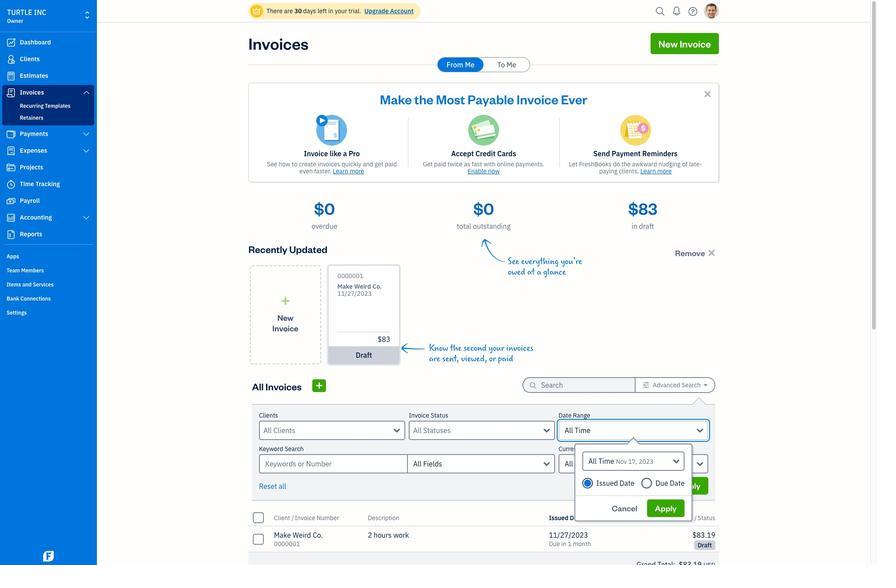 Task type: describe. For each thing, give the bounding box(es) containing it.
services
[[33, 282, 54, 288]]

go to help image
[[686, 5, 700, 18]]

send payment reminders image
[[620, 115, 651, 146]]

accounting link
[[2, 210, 94, 226]]

learn for reminders
[[641, 167, 656, 175]]

settings link
[[2, 306, 94, 320]]

11/27/2023 inside 0000001 make weird co. 11/27/2023
[[338, 290, 372, 298]]

turtle
[[7, 8, 32, 17]]

learn more for reminders
[[641, 167, 672, 175]]

chevron large down image for invoices
[[82, 89, 90, 96]]

all
[[279, 483, 286, 491]]

draft inside $83.19 draft
[[698, 542, 712, 550]]

0 horizontal spatial your
[[335, 7, 347, 15]]

upgrade
[[365, 7, 389, 15]]

the for make the most payable invoice ever
[[415, 91, 434, 108]]

All Clients search field
[[264, 426, 394, 436]]

there are 30 days left in your trial. upgrade account
[[267, 7, 414, 15]]

recently updated
[[249, 243, 328, 256]]

status link
[[698, 515, 716, 523]]

2 hours work link
[[357, 527, 546, 553]]

Keyword Search field
[[407, 455, 555, 474]]

nov
[[616, 458, 627, 466]]

advanced search
[[653, 382, 701, 390]]

cancel for cancel button associated with top apply button
[[636, 481, 661, 491]]

all for all time
[[565, 427, 573, 435]]

1 horizontal spatial new invoice
[[659, 37, 711, 50]]

let freshbooks do the awkward nudging of late- paying clients.
[[569, 160, 702, 175]]

co. inside make weird co. 0000001
[[313, 532, 323, 540]]

range
[[573, 412, 591, 420]]

description link
[[368, 515, 400, 523]]

payment image
[[6, 130, 16, 139]]

currency
[[559, 446, 584, 454]]

with
[[484, 160, 496, 168]]

tracking
[[35, 180, 60, 188]]

all currencies button
[[559, 455, 709, 474]]

weird inside make weird co. 0000001
[[293, 532, 311, 540]]

bank connections
[[7, 296, 51, 302]]

0000001 inside 0000001 make weird co. 11/27/2023
[[338, 272, 364, 280]]

freshbooks
[[579, 160, 612, 168]]

$0 for $0 total outstanding
[[474, 198, 494, 219]]

reports
[[20, 231, 42, 238]]

expense image
[[6, 147, 16, 156]]

time inside time tracking link
[[20, 180, 34, 188]]

30
[[295, 7, 302, 15]]

all fields
[[413, 460, 442, 469]]

upgrade account link
[[363, 7, 414, 15]]

updated
[[289, 243, 328, 256]]

date right caretdown image
[[606, 515, 619, 523]]

team members link
[[2, 264, 94, 277]]

issued date inside invoice date option group
[[597, 480, 635, 488]]

0 vertical spatial new
[[659, 37, 678, 50]]

1 vertical spatial issued
[[549, 515, 569, 523]]

create
[[299, 160, 317, 168]]

$83 for $83 in draft
[[629, 198, 658, 219]]

11/27/2023 due in 1 month
[[549, 532, 591, 549]]

0000001 inside make weird co. 0000001
[[274, 541, 300, 549]]

payments
[[20, 130, 48, 138]]

expenses
[[20, 147, 47, 155]]

faster.
[[314, 167, 332, 175]]

projects
[[20, 164, 43, 171]]

all for all fields
[[413, 460, 422, 469]]

crown image
[[252, 6, 261, 16]]

team members
[[7, 268, 44, 274]]

settings
[[7, 310, 27, 316]]

all time nov 17, 2023
[[589, 457, 654, 466]]

keyword
[[259, 446, 283, 454]]

0 horizontal spatial new invoice
[[273, 313, 299, 333]]

see for see everything you're owed at a glance
[[508, 257, 519, 267]]

see for see how to create invoices quickly and get paid even faster.
[[267, 160, 277, 168]]

from me
[[447, 60, 475, 69]]

Keyword Search text field
[[259, 455, 407, 474]]

estimate image
[[6, 72, 16, 81]]

dashboard link
[[2, 35, 94, 51]]

pro
[[349, 149, 360, 158]]

issued inside invoice date option group
[[597, 480, 618, 488]]

paid inside know the second your invoices are sent, viewed, or paid
[[498, 354, 513, 364]]

date up amount
[[670, 480, 685, 488]]

invoices link
[[2, 85, 94, 101]]

amount
[[671, 515, 693, 523]]

1 vertical spatial due date
[[593, 515, 619, 523]]

co. inside 0000001 make weird co. 11/27/2023
[[373, 283, 382, 291]]

2 vertical spatial invoices
[[266, 381, 302, 393]]

online
[[497, 160, 514, 168]]

due date inside invoice date option group
[[656, 480, 685, 488]]

items
[[7, 282, 21, 288]]

in inside 11/27/2023 due in 1 month
[[562, 541, 567, 549]]

timer image
[[6, 180, 16, 189]]

owed
[[508, 268, 525, 278]]

search for keyword search
[[285, 446, 304, 454]]

$83.19 draft
[[693, 532, 716, 550]]

1 vertical spatial clients
[[259, 412, 278, 420]]

times image
[[707, 248, 717, 258]]

money image
[[6, 197, 16, 206]]

0 horizontal spatial draft
[[356, 351, 372, 360]]

search image
[[654, 5, 668, 18]]

settings image
[[643, 382, 650, 389]]

currencies
[[575, 460, 609, 469]]

0 vertical spatial invoices
[[249, 33, 309, 54]]

learn more for a
[[333, 167, 364, 175]]

client link
[[274, 515, 292, 523]]

0 vertical spatial a
[[343, 149, 347, 158]]

second
[[464, 344, 487, 354]]

all time
[[565, 427, 591, 435]]

date left caretdown image
[[570, 515, 584, 523]]

time for all time nov 17, 2023
[[599, 457, 615, 466]]

Search text field
[[541, 379, 621, 393]]

projects link
[[2, 160, 94, 176]]

time for all time
[[575, 427, 591, 435]]

reports link
[[2, 227, 94, 243]]

payroll link
[[2, 193, 94, 209]]

payable
[[468, 91, 514, 108]]

from me link
[[438, 58, 484, 72]]

more for send payment reminders
[[658, 167, 672, 175]]

$83 in draft
[[629, 198, 658, 231]]

total
[[457, 222, 472, 231]]

do
[[613, 160, 620, 168]]

dashboard image
[[6, 38, 16, 47]]

work
[[394, 532, 409, 540]]

see how to create invoices quickly and get paid even faster.
[[267, 160, 397, 175]]

bank connections link
[[2, 292, 94, 305]]

are inside know the second your invoices are sent, viewed, or paid
[[429, 354, 440, 364]]

all currencies
[[565, 460, 609, 469]]

or
[[489, 354, 496, 364]]

glance
[[544, 268, 566, 278]]

fields
[[423, 460, 442, 469]]

accept
[[451, 149, 474, 158]]

accept credit cards image
[[469, 115, 499, 146]]

inc
[[34, 8, 46, 17]]

2 hours work
[[368, 532, 409, 540]]

at
[[528, 268, 535, 278]]

to
[[498, 60, 505, 69]]

remove
[[675, 248, 705, 258]]

weird inside 0000001 make weird co. 11/27/2023
[[354, 283, 371, 291]]

0 vertical spatial are
[[284, 7, 293, 15]]

apps link
[[2, 250, 94, 263]]

as
[[464, 160, 470, 168]]

members
[[21, 268, 44, 274]]

1 vertical spatial apply button
[[647, 500, 685, 518]]

invoice image
[[6, 89, 16, 97]]

left
[[318, 7, 327, 15]]

draft inside $83 in draft
[[639, 222, 654, 231]]

/ for amount
[[695, 515, 697, 523]]

get
[[375, 160, 384, 168]]

new invoice link for know the second your invoices are sent, viewed, or paid
[[250, 266, 321, 365]]

0 horizontal spatial status
[[431, 412, 449, 420]]

main element
[[0, 0, 119, 566]]



Task type: locate. For each thing, give the bounding box(es) containing it.
chevron large down image down payments link
[[82, 148, 90, 155]]

the for know the second your invoices are sent, viewed, or paid
[[450, 344, 462, 354]]

0 vertical spatial due date
[[656, 480, 685, 488]]

freshbooks image
[[41, 552, 56, 562]]

0 vertical spatial cancel
[[636, 481, 661, 491]]

all inside all time dropdown button
[[565, 427, 573, 435]]

0 horizontal spatial weird
[[293, 532, 311, 540]]

see inside see everything you're owed at a glance
[[508, 257, 519, 267]]

1 vertical spatial $83
[[378, 335, 390, 344]]

invoices left add invoice icon
[[266, 381, 302, 393]]

cancel button down 2023
[[628, 478, 669, 495]]

2 vertical spatial chevron large down image
[[82, 148, 90, 155]]

1 horizontal spatial are
[[429, 354, 440, 364]]

your
[[335, 7, 347, 15], [489, 344, 505, 354]]

make for make weird co. 0000001
[[274, 532, 291, 540]]

all for all currencies
[[565, 460, 573, 469]]

the inside know the second your invoices are sent, viewed, or paid
[[450, 344, 462, 354]]

0 horizontal spatial learn
[[333, 167, 348, 175]]

apply up amount / status
[[679, 481, 701, 491]]

a right at
[[537, 268, 542, 278]]

1 vertical spatial a
[[537, 268, 542, 278]]

11/27/2023 inside 11/27/2023 due in 1 month
[[549, 532, 588, 540]]

estimates link
[[2, 68, 94, 84]]

1 vertical spatial the
[[622, 160, 631, 168]]

payment
[[612, 149, 641, 158]]

1 horizontal spatial new invoice link
[[651, 33, 719, 54]]

$0 up overdue
[[314, 198, 335, 219]]

notifications image
[[670, 2, 684, 20]]

2 me from the left
[[507, 60, 517, 69]]

apply up amount
[[655, 504, 677, 514]]

0 horizontal spatial a
[[343, 149, 347, 158]]

1 horizontal spatial your
[[489, 344, 505, 354]]

1 horizontal spatial the
[[450, 344, 462, 354]]

viewed,
[[461, 354, 487, 364]]

cancel button down invoice date option group
[[604, 500, 646, 518]]

2 learn from the left
[[641, 167, 656, 175]]

like
[[330, 149, 342, 158]]

issued down the currencies
[[597, 480, 618, 488]]

$83 for $83
[[378, 335, 390, 344]]

apply button left status link
[[647, 500, 685, 518]]

in inside $83 in draft
[[632, 222, 638, 231]]

hours
[[374, 532, 392, 540]]

1 vertical spatial chevron large down image
[[82, 131, 90, 138]]

new down plus image
[[278, 313, 294, 323]]

all for all invoices
[[252, 381, 264, 393]]

/
[[292, 515, 294, 523], [590, 515, 592, 523], [695, 515, 697, 523]]

0 horizontal spatial the
[[415, 91, 434, 108]]

invoice date option group
[[583, 472, 685, 489]]

project image
[[6, 164, 16, 172]]

make the most payable invoice ever
[[380, 91, 588, 108]]

1 vertical spatial 0000001
[[274, 541, 300, 549]]

learn right clients.
[[641, 167, 656, 175]]

1 more from the left
[[350, 167, 364, 175]]

due inside 11/27/2023 due in 1 month
[[549, 541, 560, 549]]

see up the owed
[[508, 257, 519, 267]]

amount link
[[671, 515, 695, 523]]

date left range
[[559, 412, 572, 420]]

1 horizontal spatial more
[[658, 167, 672, 175]]

cancel for cancel button associated with apply button to the bottom
[[612, 504, 638, 514]]

of
[[682, 160, 688, 168]]

client image
[[6, 55, 16, 64]]

/ right caretdown image
[[590, 515, 592, 523]]

1 / from the left
[[292, 515, 294, 523]]

0 horizontal spatial due date
[[593, 515, 619, 523]]

due left 1 in the right of the page
[[549, 541, 560, 549]]

report image
[[6, 231, 16, 239]]

0 horizontal spatial new invoice link
[[250, 266, 321, 365]]

2 vertical spatial due
[[549, 541, 560, 549]]

cancel down 2023
[[636, 481, 661, 491]]

invoice like a pro image
[[317, 115, 347, 146]]

$0 inside $0 total outstanding
[[474, 198, 494, 219]]

time tracking link
[[2, 177, 94, 193]]

client / invoice number
[[274, 515, 339, 523]]

all for all time nov 17, 2023
[[589, 457, 597, 466]]

time tracking
[[20, 180, 60, 188]]

caretdown image
[[585, 515, 589, 522]]

chart image
[[6, 214, 16, 223]]

1 vertical spatial invoices
[[20, 89, 44, 97]]

more for invoice like a pro
[[350, 167, 364, 175]]

1 vertical spatial new invoice
[[273, 313, 299, 333]]

time right timer icon
[[20, 180, 34, 188]]

new invoice link for invoices
[[651, 33, 719, 54]]

$83
[[629, 198, 658, 219], [378, 335, 390, 344]]

1 learn more from the left
[[333, 167, 364, 175]]

to me
[[498, 60, 517, 69]]

1 vertical spatial new invoice link
[[250, 266, 321, 365]]

0 vertical spatial co.
[[373, 283, 382, 291]]

clients down all invoices
[[259, 412, 278, 420]]

paid inside see how to create invoices quickly and get paid even faster.
[[385, 160, 397, 168]]

learn more down pro
[[333, 167, 364, 175]]

accept credit cards get paid twice as fast with online payments. enable now
[[423, 149, 545, 175]]

cancel up due date link
[[612, 504, 638, 514]]

2 horizontal spatial /
[[695, 515, 697, 523]]

1 horizontal spatial invoices
[[507, 344, 534, 354]]

awkward
[[632, 160, 657, 168]]

0 horizontal spatial $0
[[314, 198, 335, 219]]

0 vertical spatial apply
[[679, 481, 701, 491]]

close image
[[703, 89, 713, 99]]

0 vertical spatial the
[[415, 91, 434, 108]]

chevron large down image up recurring templates link
[[82, 89, 90, 96]]

cancel
[[636, 481, 661, 491], [612, 504, 638, 514]]

1 vertical spatial issued date
[[549, 515, 584, 523]]

2 more from the left
[[658, 167, 672, 175]]

know the second your invoices are sent, viewed, or paid
[[429, 344, 534, 364]]

me for from me
[[465, 60, 475, 69]]

your inside know the second your invoices are sent, viewed, or paid
[[489, 344, 505, 354]]

chevron large down image inside expenses link
[[82, 148, 90, 155]]

invoices for even
[[318, 160, 340, 168]]

month
[[573, 541, 591, 549]]

everything
[[521, 257, 559, 267]]

the left most
[[415, 91, 434, 108]]

0 horizontal spatial 11/27/2023
[[338, 290, 372, 298]]

0 horizontal spatial clients
[[20, 55, 40, 63]]

2023
[[639, 458, 654, 466]]

2 vertical spatial time
[[599, 457, 615, 466]]

0 horizontal spatial $83
[[378, 335, 390, 344]]

0 horizontal spatial are
[[284, 7, 293, 15]]

how
[[279, 160, 290, 168]]

issued up 11/27/2023 due in 1 month
[[549, 515, 569, 523]]

accounting
[[20, 214, 52, 222]]

draft
[[639, 222, 654, 231], [356, 351, 372, 360], [698, 542, 712, 550]]

nudging
[[659, 160, 681, 168]]

me
[[465, 60, 475, 69], [507, 60, 517, 69]]

learn more
[[333, 167, 364, 175], [641, 167, 672, 175]]

and inside see how to create invoices quickly and get paid even faster.
[[363, 160, 373, 168]]

1 horizontal spatial a
[[537, 268, 542, 278]]

retainers link
[[4, 113, 93, 123]]

0 vertical spatial and
[[363, 160, 373, 168]]

due date right caretdown image
[[593, 515, 619, 523]]

trial.
[[349, 7, 361, 15]]

3 chevron large down image from the top
[[82, 148, 90, 155]]

a left pro
[[343, 149, 347, 158]]

description
[[368, 515, 400, 523]]

clients link
[[2, 52, 94, 67]]

2 vertical spatial the
[[450, 344, 462, 354]]

$0 overdue
[[312, 198, 338, 231]]

the inside let freshbooks do the awkward nudging of late- paying clients.
[[622, 160, 631, 168]]

1 vertical spatial apply
[[655, 504, 677, 514]]

1 horizontal spatial draft
[[639, 222, 654, 231]]

1 vertical spatial time
[[575, 427, 591, 435]]

clients inside 'clients' link
[[20, 55, 40, 63]]

2 / from the left
[[590, 515, 592, 523]]

0 vertical spatial cancel button
[[628, 478, 669, 495]]

me for to me
[[507, 60, 517, 69]]

cancel button for apply button to the bottom
[[604, 500, 646, 518]]

$0 up outstanding
[[474, 198, 494, 219]]

1 horizontal spatial time
[[575, 427, 591, 435]]

1 vertical spatial status
[[698, 515, 716, 523]]

0 vertical spatial apply button
[[671, 478, 709, 495]]

0 vertical spatial issued
[[597, 480, 618, 488]]

invoices down there
[[249, 33, 309, 54]]

0 horizontal spatial new
[[278, 313, 294, 323]]

time inside all time dropdown button
[[575, 427, 591, 435]]

1 vertical spatial cancel button
[[604, 500, 646, 518]]

invoices
[[318, 160, 340, 168], [507, 344, 534, 354]]

issued date left caretdown image
[[549, 515, 584, 523]]

0 vertical spatial clients
[[20, 55, 40, 63]]

2 horizontal spatial make
[[380, 91, 412, 108]]

make weird co. 0000001
[[274, 532, 323, 549]]

due right caretdown image
[[593, 515, 604, 523]]

amount / status
[[671, 515, 716, 523]]

me right to
[[507, 60, 517, 69]]

1 horizontal spatial new
[[659, 37, 678, 50]]

co.
[[373, 283, 382, 291], [313, 532, 323, 540]]

invoice like a pro
[[304, 149, 360, 158]]

chevron large down image for expenses
[[82, 148, 90, 155]]

issued date down the nov
[[597, 480, 635, 488]]

items and services
[[7, 282, 54, 288]]

are left 30 on the top of the page
[[284, 7, 293, 15]]

see left how
[[267, 160, 277, 168]]

issued date link
[[549, 515, 590, 523]]

remove button
[[673, 246, 719, 260]]

0 vertical spatial search
[[682, 382, 701, 390]]

$0 for $0 overdue
[[314, 198, 335, 219]]

invoices inside 'main' element
[[20, 89, 44, 97]]

invoice number link
[[295, 515, 339, 523]]

date down all currencies 'dropdown button'
[[620, 480, 635, 488]]

new invoice link
[[651, 33, 719, 54], [250, 266, 321, 365]]

in
[[328, 7, 333, 15], [632, 222, 638, 231], [562, 541, 567, 549]]

1 horizontal spatial make
[[338, 283, 353, 291]]

/ for client
[[292, 515, 294, 523]]

invoice
[[680, 37, 711, 50], [517, 91, 559, 108], [304, 149, 328, 158], [273, 323, 299, 333], [409, 412, 429, 420], [295, 515, 315, 523]]

1 horizontal spatial issued
[[597, 480, 618, 488]]

see everything you're owed at a glance
[[508, 257, 582, 278]]

1 horizontal spatial /
[[590, 515, 592, 523]]

more down the reminders
[[658, 167, 672, 175]]

due inside invoice date option group
[[656, 480, 669, 488]]

1 horizontal spatial due date
[[656, 480, 685, 488]]

paid inside accept credit cards get paid twice as fast with online payments. enable now
[[434, 160, 446, 168]]

new invoice down go to help image
[[659, 37, 711, 50]]

the up sent,
[[450, 344, 462, 354]]

the right do
[[622, 160, 631, 168]]

0 horizontal spatial invoices
[[318, 160, 340, 168]]

invoices inside see how to create invoices quickly and get paid even faster.
[[318, 160, 340, 168]]

1 learn from the left
[[333, 167, 348, 175]]

1 horizontal spatial apply
[[679, 481, 701, 491]]

0 horizontal spatial and
[[22, 282, 32, 288]]

0 vertical spatial issued date
[[597, 480, 635, 488]]

$0 inside $0 overdue
[[314, 198, 335, 219]]

2 vertical spatial make
[[274, 532, 291, 540]]

learn more down the reminders
[[641, 167, 672, 175]]

invoices up recurring
[[20, 89, 44, 97]]

new down search image
[[659, 37, 678, 50]]

1 me from the left
[[465, 60, 475, 69]]

and left get
[[363, 160, 373, 168]]

chevron large down image for payments
[[82, 131, 90, 138]]

invoices for paid
[[507, 344, 534, 354]]

0000001 make weird co. 11/27/2023
[[338, 272, 382, 298]]

apply for apply button to the bottom
[[655, 504, 677, 514]]

weird
[[354, 283, 371, 291], [293, 532, 311, 540]]

are down know
[[429, 354, 440, 364]]

due date up amount
[[656, 480, 685, 488]]

to
[[292, 160, 298, 168]]

0 horizontal spatial 0000001
[[274, 541, 300, 549]]

search right keyword
[[285, 446, 304, 454]]

1 horizontal spatial learn more
[[641, 167, 672, 175]]

dashboard
[[20, 38, 51, 46]]

1 vertical spatial 11/27/2023
[[549, 532, 588, 540]]

time inside date range field
[[599, 457, 615, 466]]

chevron large down image down retainers link
[[82, 131, 90, 138]]

invoice status
[[409, 412, 449, 420]]

2 learn more from the left
[[641, 167, 672, 175]]

all invoices
[[252, 381, 302, 393]]

0 horizontal spatial time
[[20, 180, 34, 188]]

apply for top apply button
[[679, 481, 701, 491]]

status up "$83.19"
[[698, 515, 716, 523]]

enable
[[468, 167, 487, 175]]

0 horizontal spatial search
[[285, 446, 304, 454]]

All Statuses search field
[[413, 426, 544, 436]]

your left trial. on the left top
[[335, 7, 347, 15]]

search inside dropdown button
[[682, 382, 701, 390]]

search
[[682, 382, 701, 390], [285, 446, 304, 454]]

know
[[429, 344, 448, 354]]

and right items
[[22, 282, 32, 288]]

1 horizontal spatial paid
[[434, 160, 446, 168]]

learn for a
[[333, 167, 348, 175]]

issued date
[[597, 480, 635, 488], [549, 515, 584, 523]]

1 vertical spatial are
[[429, 354, 440, 364]]

0 vertical spatial 11/27/2023
[[338, 290, 372, 298]]

2 vertical spatial in
[[562, 541, 567, 549]]

due down all currencies 'dropdown button'
[[656, 480, 669, 488]]

search for advanced search
[[682, 382, 701, 390]]

Date Range field
[[583, 452, 685, 472]]

0 horizontal spatial more
[[350, 167, 364, 175]]

apply button up amount / status
[[671, 478, 709, 495]]

get
[[423, 160, 433, 168]]

and
[[363, 160, 373, 168], [22, 282, 32, 288]]

0 horizontal spatial in
[[328, 7, 333, 15]]

send payment reminders
[[594, 149, 678, 158]]

new invoice down plus image
[[273, 313, 299, 333]]

cancel button for top apply button
[[628, 478, 669, 495]]

more down pro
[[350, 167, 364, 175]]

make for make the most payable invoice ever
[[380, 91, 412, 108]]

$83.19
[[693, 532, 716, 540]]

chevron large down image inside invoices link
[[82, 89, 90, 96]]

1 horizontal spatial due
[[593, 515, 604, 523]]

1 horizontal spatial $0
[[474, 198, 494, 219]]

1 horizontal spatial search
[[682, 382, 701, 390]]

me right from
[[465, 60, 475, 69]]

credit
[[476, 149, 496, 158]]

1 horizontal spatial learn
[[641, 167, 656, 175]]

1 $0 from the left
[[314, 198, 335, 219]]

add invoice image
[[315, 381, 323, 392]]

cancel button
[[628, 478, 669, 495], [604, 500, 646, 518]]

2 $0 from the left
[[474, 198, 494, 219]]

all inside all currencies 'dropdown button'
[[565, 460, 573, 469]]

0 vertical spatial in
[[328, 7, 333, 15]]

0 horizontal spatial paid
[[385, 160, 397, 168]]

0 vertical spatial due
[[656, 480, 669, 488]]

0 vertical spatial time
[[20, 180, 34, 188]]

chevron large down image
[[82, 89, 90, 96], [82, 131, 90, 138], [82, 148, 90, 155]]

make inside 0000001 make weird co. 11/27/2023
[[338, 283, 353, 291]]

1 chevron large down image from the top
[[82, 89, 90, 96]]

recurring templates
[[20, 103, 70, 109]]

1 horizontal spatial me
[[507, 60, 517, 69]]

new
[[659, 37, 678, 50], [278, 313, 294, 323]]

0 vertical spatial status
[[431, 412, 449, 420]]

0 horizontal spatial me
[[465, 60, 475, 69]]

/ right client
[[292, 515, 294, 523]]

apps
[[7, 253, 19, 260]]

1 vertical spatial new
[[278, 313, 294, 323]]

status up all statuses search box
[[431, 412, 449, 420]]

learn right faster.
[[333, 167, 348, 175]]

0 vertical spatial see
[[267, 160, 277, 168]]

1 vertical spatial due
[[593, 515, 604, 523]]

see inside see how to create invoices quickly and get paid even faster.
[[267, 160, 277, 168]]

twice
[[448, 160, 463, 168]]

all inside keyword search field
[[413, 460, 422, 469]]

reset all button
[[259, 482, 286, 492]]

1 horizontal spatial and
[[363, 160, 373, 168]]

invoices inside know the second your invoices are sent, viewed, or paid
[[507, 344, 534, 354]]

caretdown image
[[704, 382, 708, 389]]

clients up the estimates
[[20, 55, 40, 63]]

most
[[436, 91, 465, 108]]

0 horizontal spatial learn more
[[333, 167, 364, 175]]

1 vertical spatial co.
[[313, 532, 323, 540]]

time down range
[[575, 427, 591, 435]]

3 / from the left
[[695, 515, 697, 523]]

0 horizontal spatial apply
[[655, 504, 677, 514]]

your up or
[[489, 344, 505, 354]]

0 horizontal spatial /
[[292, 515, 294, 523]]

1 horizontal spatial 0000001
[[338, 272, 364, 280]]

reminders
[[643, 149, 678, 158]]

a inside see everything you're owed at a glance
[[537, 268, 542, 278]]

/ left status link
[[695, 515, 697, 523]]

all inside date range field
[[589, 457, 597, 466]]

plus image
[[281, 297, 291, 306]]

let
[[569, 160, 578, 168]]

bank
[[7, 296, 19, 302]]

fast
[[472, 160, 482, 168]]

1 horizontal spatial see
[[508, 257, 519, 267]]

time left the nov
[[599, 457, 615, 466]]

search left caretdown icon
[[682, 382, 701, 390]]

turtle inc owner
[[7, 8, 46, 24]]

make inside make weird co. 0000001
[[274, 532, 291, 540]]

0 horizontal spatial see
[[267, 160, 277, 168]]

and inside 'main' element
[[22, 282, 32, 288]]

1 horizontal spatial status
[[698, 515, 716, 523]]

chevron large down image
[[82, 215, 90, 222]]

to me link
[[484, 58, 530, 72]]

2 chevron large down image from the top
[[82, 131, 90, 138]]



Task type: vqa. For each thing, say whether or not it's contained in the screenshot.
ME corresponding to To Me
yes



